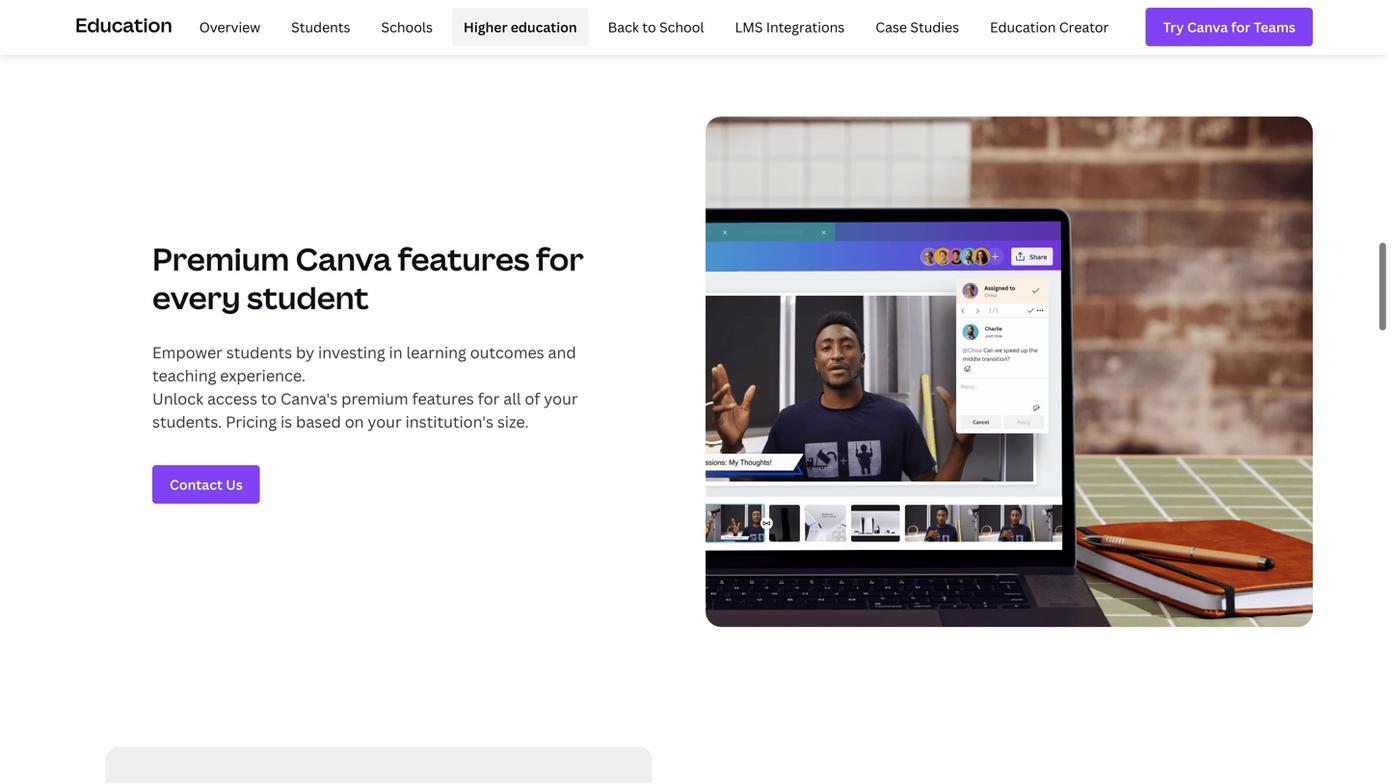 Task type: locate. For each thing, give the bounding box(es) containing it.
lms integrations
[[735, 18, 845, 36]]

education creator
[[990, 18, 1109, 36]]

1 vertical spatial for
[[478, 389, 500, 409]]

0 horizontal spatial to
[[261, 389, 277, 409]]

menu bar inside education element
[[180, 8, 1120, 46]]

menu bar
[[180, 8, 1120, 46]]

size.
[[497, 412, 529, 432]]

to
[[642, 18, 656, 36], [261, 389, 277, 409]]

1 horizontal spatial for
[[536, 238, 584, 280]]

0 horizontal spatial your
[[368, 412, 402, 432]]

to down 'experience.'
[[261, 389, 277, 409]]

unlock
[[152, 389, 203, 409]]

1 vertical spatial to
[[261, 389, 277, 409]]

case
[[875, 18, 907, 36]]

back to school link
[[596, 8, 716, 46]]

1 horizontal spatial to
[[642, 18, 656, 36]]

0 vertical spatial to
[[642, 18, 656, 36]]

0 vertical spatial for
[[536, 238, 584, 280]]

0 horizontal spatial education
[[75, 11, 172, 38]]

features inside empower students by investing in learning outcomes and teaching experience. unlock access to canva's premium features for all of your students. pricing is based on your institution's size.
[[412, 389, 474, 409]]

education for education creator
[[990, 18, 1056, 36]]

your right 'of'
[[544, 389, 578, 409]]

students link
[[280, 8, 362, 46]]

lms integrations link
[[723, 8, 856, 46]]

for
[[536, 238, 584, 280], [478, 389, 500, 409]]

pricing
[[226, 412, 277, 432]]

by
[[296, 342, 314, 363]]

higher education link
[[452, 8, 589, 46]]

education
[[511, 18, 577, 36]]

students
[[291, 18, 350, 36]]

education
[[75, 11, 172, 38], [990, 18, 1056, 36]]

menu bar containing overview
[[180, 8, 1120, 46]]

outcomes
[[470, 342, 544, 363]]

1 vertical spatial your
[[368, 412, 402, 432]]

your
[[544, 389, 578, 409], [368, 412, 402, 432]]

teaching
[[152, 365, 216, 386]]

education for education
[[75, 11, 172, 38]]

access
[[207, 389, 257, 409]]

0 vertical spatial your
[[544, 389, 578, 409]]

1 horizontal spatial your
[[544, 389, 578, 409]]

higher
[[464, 18, 507, 36]]

your down 'premium'
[[368, 412, 402, 432]]

for up and
[[536, 238, 584, 280]]

features inside premium canva features for every student
[[398, 238, 530, 280]]

premium canva features for every student
[[152, 238, 584, 319]]

0 vertical spatial features
[[398, 238, 530, 280]]

of
[[525, 389, 540, 409]]

0 horizontal spatial for
[[478, 389, 500, 409]]

creator
[[1059, 18, 1109, 36]]

and
[[548, 342, 576, 363]]

canva's
[[281, 389, 338, 409]]

in
[[389, 342, 403, 363]]

1 vertical spatial features
[[412, 389, 474, 409]]

investing
[[318, 342, 385, 363]]

to inside education element
[[642, 18, 656, 36]]

based
[[296, 412, 341, 432]]

to right back
[[642, 18, 656, 36]]

to inside empower students by investing in learning outcomes and teaching experience. unlock access to canva's premium features for all of your students. pricing is based on your institution's size.
[[261, 389, 277, 409]]

1 horizontal spatial education
[[990, 18, 1056, 36]]

student
[[247, 277, 369, 319]]

learning
[[406, 342, 466, 363]]

features
[[398, 238, 530, 280], [412, 389, 474, 409]]

lms
[[735, 18, 763, 36]]

for left all
[[478, 389, 500, 409]]



Task type: vqa. For each thing, say whether or not it's contained in the screenshot.
learning
yes



Task type: describe. For each thing, give the bounding box(es) containing it.
premium
[[341, 389, 408, 409]]

higher education
[[464, 18, 577, 36]]

school
[[659, 18, 704, 36]]

empower students by investing in learning outcomes and teaching experience. unlock access to canva's premium features for all of your students. pricing is based on your institution's size.
[[152, 342, 578, 432]]

case studies
[[875, 18, 959, 36]]

for inside empower students by investing in learning outcomes and teaching experience. unlock access to canva's premium features for all of your students. pricing is based on your institution's size.
[[478, 389, 500, 409]]

case studies link
[[864, 8, 971, 46]]

institution's
[[405, 412, 493, 432]]

feedback process in canva image
[[706, 117, 1313, 628]]

schools
[[381, 18, 433, 36]]

canva
[[296, 238, 391, 280]]

education creator link
[[978, 8, 1120, 46]]

all
[[503, 389, 521, 409]]

on
[[345, 412, 364, 432]]

back
[[608, 18, 639, 36]]

empower
[[152, 342, 223, 363]]

for inside premium canva features for every student
[[536, 238, 584, 280]]

is
[[280, 412, 292, 432]]

every
[[152, 277, 241, 319]]

studies
[[910, 18, 959, 36]]

back to school
[[608, 18, 704, 36]]

experience.
[[220, 365, 306, 386]]

integrations
[[766, 18, 845, 36]]

overview link
[[188, 8, 272, 46]]

overview
[[199, 18, 260, 36]]

students
[[226, 342, 292, 363]]

schools link
[[370, 8, 444, 46]]

premium
[[152, 238, 289, 280]]

students.
[[152, 412, 222, 432]]

education element
[[75, 0, 1313, 54]]



